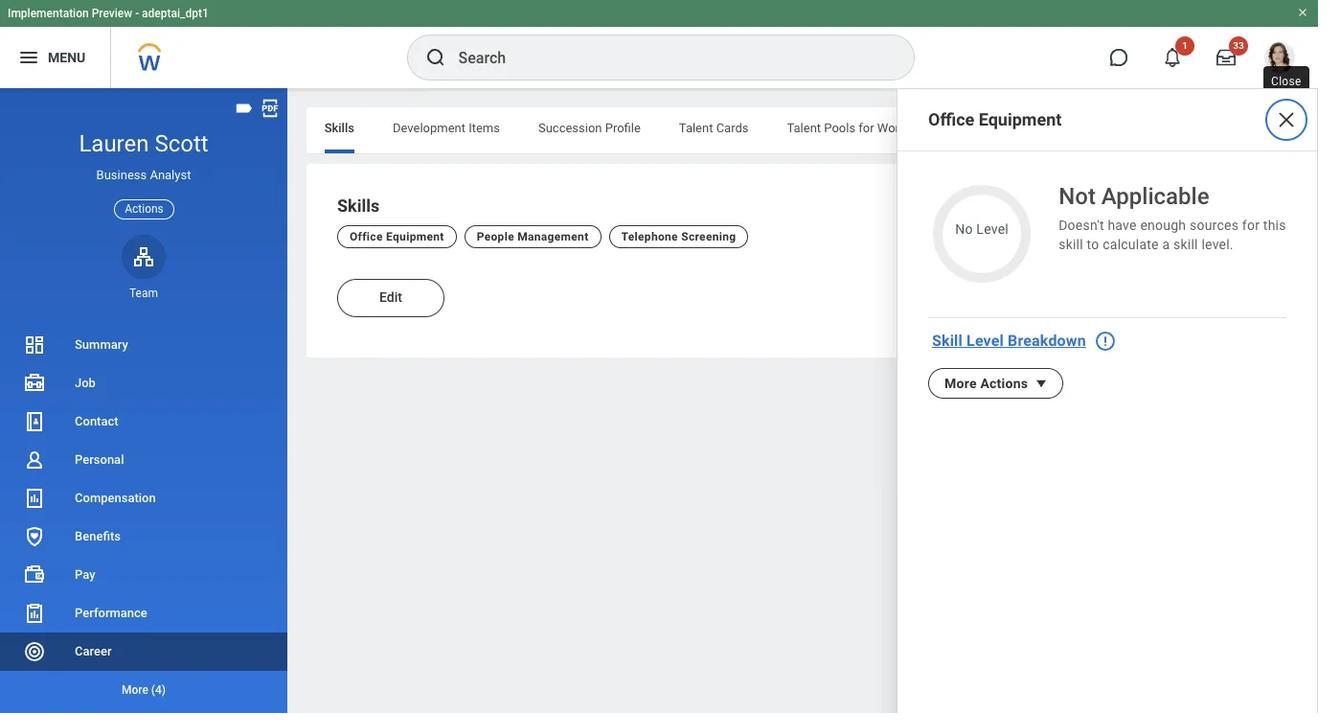 Task type: vqa. For each thing, say whether or not it's contained in the screenshot.
"Job" image at the bottom left
yes



Task type: describe. For each thing, give the bounding box(es) containing it.
job link
[[0, 364, 288, 403]]

pay link
[[0, 556, 288, 594]]

close tooltip
[[1260, 62, 1314, 101]]

business
[[96, 168, 147, 182]]

screening
[[682, 230, 737, 243]]

analyst
[[150, 168, 191, 182]]

talent pools for worker
[[787, 121, 917, 135]]

have
[[1108, 218, 1137, 233]]

enough
[[1141, 218, 1187, 233]]

skill level breakdown
[[933, 332, 1087, 350]]

compensation image
[[23, 487, 46, 510]]

edit
[[380, 289, 403, 305]]

2 skill from the left
[[1174, 237, 1199, 252]]

people management button
[[465, 225, 601, 248]]

preview
[[92, 7, 132, 20]]

contact
[[75, 414, 118, 428]]

items
[[469, 121, 500, 135]]

view team image
[[132, 245, 155, 268]]

worker
[[878, 121, 917, 135]]

summary
[[75, 337, 128, 352]]

pay
[[75, 567, 95, 582]]

office inside not applicable dialog
[[929, 109, 975, 129]]

learning
[[955, 121, 1003, 135]]

1 vertical spatial skills
[[337, 196, 380, 216]]

for inside tab list
[[859, 121, 875, 135]]

exclamation circle image
[[1094, 330, 1117, 353]]

profile logan mcneil element
[[1254, 36, 1307, 79]]

this
[[1264, 218, 1287, 233]]

navigation pane region
[[0, 88, 288, 713]]

management
[[518, 230, 589, 243]]

pools
[[825, 121, 856, 135]]

cards
[[717, 121, 749, 135]]

personal
[[75, 452, 124, 467]]

talent for talent pools for worker
[[787, 121, 821, 135]]

view printable version (pdf) image
[[260, 98, 281, 119]]

talent cards
[[679, 121, 749, 135]]

personal image
[[23, 449, 46, 472]]

more actions
[[945, 376, 1029, 391]]

scott
[[155, 130, 209, 157]]

performance link
[[0, 594, 288, 633]]

actions inside popup button
[[125, 202, 164, 215]]

implementation
[[8, 7, 89, 20]]

a
[[1163, 237, 1171, 252]]

applicable
[[1102, 183, 1210, 210]]

pay image
[[23, 564, 46, 587]]

office equipment inside button
[[350, 230, 444, 243]]

skill
[[933, 332, 963, 350]]

implementation preview -   adeptai_dpt1
[[8, 7, 209, 20]]

equipment inside office equipment button
[[386, 230, 444, 243]]

office equipment button
[[337, 225, 457, 248]]

benefits
[[75, 529, 121, 543]]

team
[[129, 286, 158, 300]]

equipment inside not applicable dialog
[[979, 109, 1062, 129]]

summary link
[[0, 326, 288, 364]]

team link
[[122, 235, 166, 301]]

skills inside tab list
[[325, 121, 355, 135]]



Task type: locate. For each thing, give the bounding box(es) containing it.
1 horizontal spatial actions
[[981, 376, 1029, 391]]

1 vertical spatial for
[[1243, 218, 1260, 233]]

close
[[1272, 75, 1302, 88]]

sources
[[1190, 218, 1239, 233]]

0 horizontal spatial actions
[[125, 202, 164, 215]]

0 horizontal spatial for
[[859, 121, 875, 135]]

office right worker
[[929, 109, 975, 129]]

actions button
[[114, 199, 174, 219]]

level right skill
[[967, 332, 1004, 350]]

career link
[[0, 633, 288, 671]]

skill
[[1059, 237, 1084, 252], [1174, 237, 1199, 252]]

people
[[477, 230, 515, 243]]

0 vertical spatial office
[[929, 109, 975, 129]]

job
[[75, 376, 96, 390]]

job image
[[23, 372, 46, 395]]

personal link
[[0, 441, 288, 479]]

tab list
[[219, 107, 1319, 153]]

more
[[945, 376, 977, 391]]

skill level breakdown button
[[929, 318, 1121, 364]]

level
[[977, 221, 1009, 237], [967, 332, 1004, 350]]

skills up office equipment button at top left
[[337, 196, 380, 216]]

office inside button
[[350, 230, 383, 243]]

inbox large image
[[1217, 48, 1236, 67]]

for
[[859, 121, 875, 135], [1243, 218, 1260, 233]]

succession profile
[[539, 121, 641, 135]]

1 vertical spatial level
[[967, 332, 1004, 350]]

0 vertical spatial for
[[859, 121, 875, 135]]

contact link
[[0, 403, 288, 441]]

compensation link
[[0, 479, 288, 518]]

1 horizontal spatial for
[[1243, 218, 1260, 233]]

not applicable doesn't have enough sources for this skill to calculate a skill level.
[[1059, 183, 1287, 252]]

people management
[[477, 230, 589, 243]]

adeptai_dpt1
[[142, 7, 209, 20]]

notifications large image
[[1164, 48, 1183, 67]]

lauren scott
[[79, 130, 209, 157]]

1 vertical spatial office
[[350, 230, 383, 243]]

1 skill from the left
[[1059, 237, 1084, 252]]

no
[[956, 221, 973, 237]]

performance image
[[23, 602, 46, 625]]

benefits image
[[23, 525, 46, 548]]

not applicable dialog
[[897, 88, 1319, 713]]

for left 'this'
[[1243, 218, 1260, 233]]

search image
[[424, 46, 447, 69]]

x image
[[1276, 108, 1299, 131]]

level for no
[[977, 221, 1009, 237]]

skills left development
[[325, 121, 355, 135]]

1 vertical spatial equipment
[[386, 230, 444, 243]]

actions down business analyst
[[125, 202, 164, 215]]

talent left the pools
[[787, 121, 821, 135]]

skill right a
[[1174, 237, 1199, 252]]

more actions button
[[929, 368, 1064, 399]]

1 horizontal spatial equipment
[[979, 109, 1062, 129]]

talent left cards
[[679, 121, 713, 135]]

0 horizontal spatial talent
[[679, 121, 713, 135]]

doesn't
[[1059, 218, 1105, 233]]

breakdown
[[1008, 332, 1087, 350]]

educatio
[[1271, 121, 1319, 135]]

0 vertical spatial equipment
[[979, 109, 1062, 129]]

contact image
[[23, 410, 46, 433]]

0 vertical spatial office equipment
[[929, 109, 1062, 129]]

for inside not applicable doesn't have enough sources for this skill to calculate a skill level.
[[1243, 218, 1260, 233]]

skills
[[325, 121, 355, 135], [337, 196, 380, 216]]

tag image
[[234, 98, 255, 119]]

1 talent from the left
[[679, 121, 713, 135]]

to
[[1087, 237, 1100, 252]]

office equipment
[[929, 109, 1062, 129], [350, 230, 444, 243]]

list
[[0, 326, 288, 709]]

telephone screening
[[622, 230, 737, 243]]

list containing summary
[[0, 326, 288, 709]]

edit button
[[337, 279, 445, 317]]

close environment banner image
[[1298, 7, 1309, 18]]

calculate
[[1103, 237, 1159, 252]]

skill down doesn't
[[1059, 237, 1084, 252]]

profile
[[605, 121, 641, 135]]

0 horizontal spatial office equipment
[[350, 230, 444, 243]]

office up edit
[[350, 230, 383, 243]]

equipment
[[979, 109, 1062, 129], [386, 230, 444, 243]]

career
[[75, 644, 112, 658]]

tab list containing skills
[[219, 107, 1319, 153]]

-
[[135, 7, 139, 20]]

business analyst
[[96, 168, 191, 182]]

performance
[[75, 606, 147, 620]]

actions inside dropdown button
[[981, 376, 1029, 391]]

not
[[1059, 183, 1096, 210]]

0 vertical spatial actions
[[125, 202, 164, 215]]

1 horizontal spatial skill
[[1174, 237, 1199, 252]]

benefits link
[[0, 518, 288, 556]]

compensation
[[75, 491, 156, 505]]

lauren
[[79, 130, 149, 157]]

succession
[[539, 121, 602, 135]]

level for skill
[[967, 332, 1004, 350]]

caret down image
[[1032, 374, 1052, 393]]

2 talent from the left
[[787, 121, 821, 135]]

0 horizontal spatial office
[[350, 230, 383, 243]]

office
[[929, 109, 975, 129], [350, 230, 383, 243]]

level inside 'popup button'
[[967, 332, 1004, 350]]

0 vertical spatial level
[[977, 221, 1009, 237]]

telephone screening button
[[609, 225, 749, 248]]

0 vertical spatial skills
[[325, 121, 355, 135]]

level right the no
[[977, 221, 1009, 237]]

for right the pools
[[859, 121, 875, 135]]

1 vertical spatial actions
[[981, 376, 1029, 391]]

implementation preview -   adeptai_dpt1 banner
[[0, 0, 1319, 88]]

talent
[[679, 121, 713, 135], [787, 121, 821, 135]]

office equipment inside not applicable dialog
[[929, 109, 1062, 129]]

no level
[[956, 221, 1009, 237]]

talent for talent cards
[[679, 121, 713, 135]]

percentcircle element
[[929, 181, 1036, 302]]

actions
[[125, 202, 164, 215], [981, 376, 1029, 391]]

0 horizontal spatial skill
[[1059, 237, 1084, 252]]

team lauren scott element
[[122, 285, 166, 301]]

1 horizontal spatial office equipment
[[929, 109, 1062, 129]]

telephone
[[622, 230, 679, 243]]

actions left caret down image
[[981, 376, 1029, 391]]

development items
[[393, 121, 500, 135]]

development
[[393, 121, 466, 135]]

level.
[[1202, 237, 1234, 252]]

level inside percentcircle element
[[977, 221, 1009, 237]]

0 horizontal spatial equipment
[[386, 230, 444, 243]]

1 horizontal spatial office
[[929, 109, 975, 129]]

1 vertical spatial office equipment
[[350, 230, 444, 243]]

achievements
[[1042, 121, 1120, 135]]

summary image
[[23, 334, 46, 357]]

career image
[[23, 640, 46, 663]]

1 horizontal spatial talent
[[787, 121, 821, 135]]



